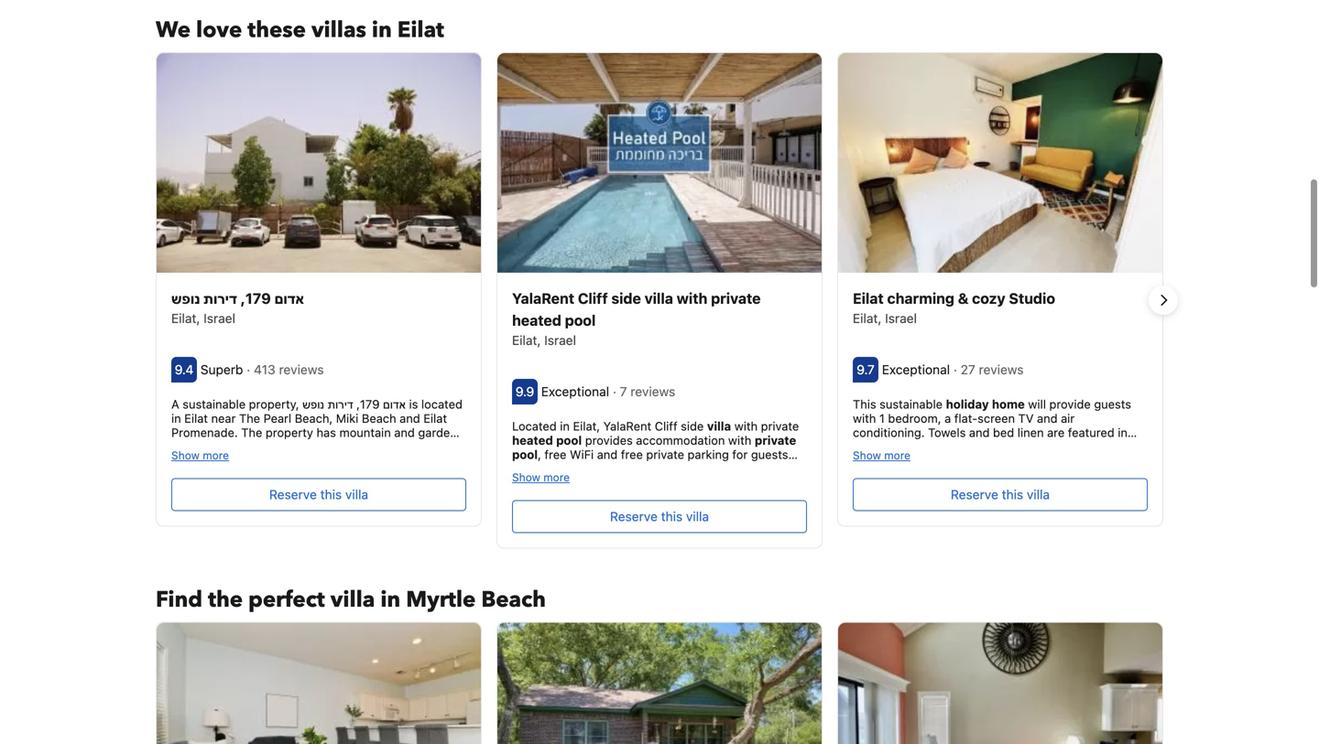 Task type: describe. For each thing, give the bounding box(es) containing it.
israel inside eilat charming & cozy studio eilat, israel
[[885, 311, 917, 326]]

rated exceptional element for israel
[[882, 362, 954, 377]]

located
[[421, 397, 463, 411]]

eilat charming & cozy studio image
[[838, 53, 1163, 273]]

this for yalarent cliff side villa with private heated pool
[[661, 510, 683, 525]]

wifi
[[570, 448, 594, 462]]

, the accommodation features a private entrance.
[[853, 440, 1098, 468]]

mountain
[[339, 426, 391, 440]]

reserve this villa for אדום 179, דירות נופש
[[269, 488, 368, 503]]

show more for yalarent cliff side villa with private heated pool
[[512, 472, 570, 484]]

נופש inside אדום 179, דירות נופש eilat, israel
[[171, 290, 200, 307]]

set
[[599, 491, 616, 505]]

reserve this villa for yalarent cliff side villa with private heated pool
[[610, 510, 709, 525]]

27
[[961, 362, 976, 377]]

more for yalarent cliff side villa with private heated pool
[[544, 472, 570, 484]]

heated inside the located in eilat, yalarent cliff side villa with private heated pool provides accommodation with
[[512, 434, 553, 448]]

will
[[1028, 397, 1046, 411]]

rated superb element
[[200, 362, 247, 377]]

show for אדום 179, דירות נופש
[[171, 450, 200, 462]]

9.9
[[516, 384, 534, 399]]

israel inside yalarent cliff side villa with private heated pool eilat, israel
[[544, 333, 576, 348]]

9.4 superb 413 reviews
[[175, 362, 327, 377]]

who
[[512, 462, 535, 476]]

a sustainable property, אדום 179, דירות נופש is located in eilat near the pearl beach, miki beach and eilat promenade. the property has mountain and garden views, and is 1.4 km from kisuski beach. the features family rooms.
[[171, 397, 463, 468]]

אדום 179, דירות נופש section
[[156, 52, 482, 527]]

from 27 reviews element
[[954, 362, 1028, 377]]

1 free from the left
[[545, 448, 567, 462]]

private pool
[[512, 434, 797, 462]]

7
[[620, 384, 627, 399]]

yalarent inside the located in eilat, yalarent cliff side villa with private heated pool provides accommodation with
[[604, 419, 652, 433]]

reserve this villa for eilat charming & cozy studio
[[951, 488, 1050, 503]]

reserve this villa link for אדום 179, דירות נופש
[[171, 479, 466, 512]]

the right near on the left bottom of page
[[239, 412, 260, 426]]

. the property is non- smoking and is set 600 metres from kisuski beach.
[[512, 477, 796, 505]]

villa inside the located in eilat, yalarent cliff side villa with private heated pool provides accommodation with
[[707, 419, 731, 433]]

scored 9.9 element
[[512, 379, 538, 405]]

show more button for yalarent cliff side villa with private heated pool
[[512, 471, 570, 484]]

holiday
[[946, 397, 989, 411]]

towels
[[928, 426, 966, 440]]

flat-
[[955, 412, 978, 426]]

family
[[256, 455, 289, 468]]

, for free
[[538, 448, 541, 462]]

beach. inside the ". the property is non- smoking and is set 600 metres from kisuski beach."
[[758, 491, 796, 505]]

eilat, inside eilat charming & cozy studio eilat, israel
[[853, 311, 882, 326]]

provides
[[585, 434, 633, 448]]

private inside private pool
[[755, 434, 797, 448]]

kisuski inside the ". the property is non- smoking and is set 600 metres from kisuski beach."
[[715, 491, 755, 505]]

studio
[[1009, 290, 1056, 307]]

conditioned
[[682, 462, 747, 476]]

eilat, inside the located in eilat, yalarent cliff side villa with private heated pool provides accommodation with
[[573, 419, 600, 433]]

drive.
[[539, 462, 570, 476]]

are
[[1047, 426, 1065, 440]]

pool inside private pool
[[512, 448, 538, 462]]

villa inside אדום 179, דירות נופש section
[[345, 488, 368, 503]]

views,
[[171, 440, 206, 454]]

eilat, inside אדום 179, דירות נופש eilat, israel
[[171, 311, 200, 326]]

1.4
[[245, 440, 261, 454]]

show for eilat charming & cozy studio
[[853, 450, 881, 462]]

is left set
[[586, 491, 595, 505]]

air-
[[663, 462, 682, 476]]

and up the are
[[1037, 412, 1058, 426]]

אדום 179, דירות נופש link
[[171, 288, 466, 310]]

km
[[265, 440, 281, 454]]

eilat up the promenade.
[[184, 412, 208, 426]]

has
[[317, 426, 336, 440]]

guests inside the will provide guests with 1 bedroom, a flat-screen tv and air conditioning. towels and bed linen are featured in the
[[1094, 397, 1132, 411]]

more for אדום 179, דירות נופש
[[203, 450, 229, 462]]

bedroom,
[[888, 412, 942, 426]]

.
[[671, 477, 674, 490]]

eilat right villas
[[397, 15, 444, 45]]

eilat, inside yalarent cliff side villa with private heated pool eilat, israel
[[512, 333, 541, 348]]

near
[[211, 412, 236, 426]]

with inside offers air-conditioned accommodation with a
[[604, 477, 628, 490]]

reserve this villa link for yalarent cliff side villa with private heated pool
[[512, 501, 807, 534]]

reserve for 179,
[[269, 488, 317, 503]]

אדום 179, דירות נופש image
[[157, 53, 481, 273]]

parking
[[688, 448, 729, 462]]

pearl
[[264, 412, 292, 426]]

with inside the will provide guests with 1 bedroom, a flat-screen tv and air conditioning. towels and bed linen are featured in the
[[853, 412, 876, 426]]

villa inside yalarent cliff side villa with private heated pool eilat, israel
[[645, 290, 673, 307]]

linen
[[1018, 426, 1044, 440]]

with inside yalarent cliff side villa with private heated pool eilat, israel
[[677, 290, 708, 307]]

air
[[1061, 412, 1075, 426]]

דירות inside a sustainable property, אדום 179, דירות נופש is located in eilat near the pearl beach, miki beach and eilat promenade. the property has mountain and garden views, and is 1.4 km from kisuski beach. the features family rooms.
[[328, 397, 353, 411]]

and up garden
[[400, 412, 420, 426]]

9.7
[[857, 362, 875, 377]]

is left non-
[[753, 477, 762, 490]]

אדום 179, דירות נופש eilat, israel
[[171, 290, 304, 326]]

show for yalarent cliff side villa with private heated pool
[[512, 472, 541, 484]]

the for , the accommodation features a private entrance.
[[1070, 440, 1088, 454]]

smoking
[[512, 491, 559, 505]]

a
[[171, 397, 179, 411]]

next image
[[1153, 290, 1175, 312]]

coral cottage-3b gcr image
[[838, 624, 1163, 745]]

נופש inside a sustainable property, אדום 179, דירות נופש is located in eilat near the pearl beach, miki beach and eilat promenade. the property has mountain and garden views, and is 1.4 km from kisuski beach. the features family rooms.
[[302, 397, 324, 411]]

, free wifi and free private parking for guests who drive. this
[[512, 448, 788, 476]]

rated exceptional element for heated
[[541, 384, 613, 399]]

and inside the ". the property is non- smoking and is set 600 metres from kisuski beach."
[[562, 491, 583, 505]]

in inside the will provide guests with 1 bedroom, a flat-screen tv and air conditioning. towels and bed linen are featured in the
[[1118, 426, 1128, 440]]

show more for eilat charming & cozy studio
[[853, 450, 911, 462]]

pool inside the located in eilat, yalarent cliff side villa with private heated pool provides accommodation with
[[556, 434, 582, 448]]

אדום inside a sustainable property, אדום 179, דירות נופש is located in eilat near the pearl beach, miki beach and eilat promenade. the property has mountain and garden views, and is 1.4 km from kisuski beach. the features family rooms.
[[383, 397, 406, 411]]

accommodation inside , the accommodation features a private entrance.
[[853, 455, 942, 468]]

israel inside אדום 179, דירות נופש eilat, israel
[[204, 311, 235, 326]]

cliff inside yalarent cliff side villa with private heated pool eilat, israel
[[578, 290, 608, 307]]

cozy
[[972, 290, 1006, 307]]

entrance.
[[1045, 455, 1098, 468]]

yalarent inside yalarent cliff side villa with private heated pool eilat, israel
[[512, 290, 575, 307]]

promenade.
[[171, 426, 238, 440]]

this for eilat charming & cozy studio
[[1002, 488, 1024, 503]]

in left myrtle
[[381, 586, 401, 616]]

600
[[619, 491, 641, 505]]

guests inside , free wifi and free private parking for guests who drive. this
[[751, 448, 788, 462]]

accommodation inside the located in eilat, yalarent cliff side villa with private heated pool provides accommodation with
[[636, 434, 725, 448]]

rooms.
[[293, 455, 331, 468]]

private for wifi
[[646, 448, 685, 462]]

eilat up garden
[[424, 412, 447, 426]]

eilat charming & cozy studio section
[[838, 52, 1164, 527]]

love
[[196, 15, 242, 45]]

myrtle
[[406, 586, 476, 616]]

reviews for 179,
[[279, 362, 324, 377]]

yalarent cliff side villa with private heated pool link
[[512, 288, 807, 332]]

yalarent cliff side villa with private heated pool eilat, israel
[[512, 290, 761, 348]]

reserve this villa link for eilat charming & cozy studio
[[853, 479, 1148, 512]]

1 vertical spatial beach
[[481, 586, 546, 616]]



Task type: locate. For each thing, give the bounding box(es) containing it.
private inside yalarent cliff side villa with private heated pool eilat, israel
[[711, 290, 761, 307]]

0 horizontal spatial accommodation
[[512, 477, 601, 490]]

in down a
[[171, 412, 181, 426]]

this inside eilat charming & cozy studio section
[[1002, 488, 1024, 503]]

דירות up superb
[[204, 290, 237, 307]]

guests
[[1094, 397, 1132, 411], [751, 448, 788, 462]]

heated down located
[[512, 434, 553, 448]]

is left located
[[409, 397, 418, 411]]

free up offers
[[621, 448, 643, 462]]

1 vertical spatial heated
[[512, 434, 553, 448]]

side inside the located in eilat, yalarent cliff side villa with private heated pool provides accommodation with
[[681, 419, 704, 433]]

0 horizontal spatial side
[[612, 290, 641, 307]]

featured
[[1068, 426, 1115, 440]]

1 vertical spatial נופש
[[302, 397, 324, 411]]

reserve this villa link down rooms.
[[171, 479, 466, 512]]

reserve this villa link down , the accommodation features a private entrance.
[[853, 479, 1148, 512]]

1 horizontal spatial sustainable
[[880, 397, 943, 411]]

from 413 reviews element
[[247, 362, 327, 377]]

property,
[[249, 397, 299, 411]]

1 horizontal spatial features
[[945, 455, 991, 468]]

and inside , free wifi and free private parking for guests who drive. this
[[597, 448, 618, 462]]

property inside the ". the property is non- smoking and is set 600 metres from kisuski beach."
[[702, 477, 750, 490]]

show
[[171, 450, 200, 462], [853, 450, 881, 462], [512, 472, 541, 484]]

sustainable
[[183, 397, 246, 411], [880, 397, 943, 411]]

0 horizontal spatial cliff
[[578, 290, 608, 307]]

the inside , the accommodation features a private entrance.
[[1070, 440, 1088, 454]]

eilat
[[397, 15, 444, 45], [853, 290, 884, 307], [184, 412, 208, 426], [424, 412, 447, 426]]

&
[[958, 290, 969, 307]]

more down the promenade.
[[203, 450, 229, 462]]

in right villas
[[372, 15, 392, 45]]

this inside אדום 179, דירות נופש section
[[320, 488, 342, 503]]

9.7 exceptional 27 reviews
[[857, 362, 1028, 377]]

heated up 9.9
[[512, 312, 562, 329]]

screen
[[978, 412, 1015, 426]]

cliff inside the located in eilat, yalarent cliff side villa with private heated pool provides accommodation with
[[655, 419, 678, 433]]

1 horizontal spatial show more
[[512, 472, 570, 484]]

1 vertical spatial beach.
[[758, 491, 796, 505]]

reserve this villa inside eilat charming & cozy studio section
[[951, 488, 1050, 503]]

home
[[992, 397, 1025, 411]]

1 horizontal spatial kisuski
[[715, 491, 755, 505]]

2 horizontal spatial reserve this villa link
[[853, 479, 1148, 512]]

show more inside אדום 179, דירות נופש section
[[171, 450, 229, 462]]

0 vertical spatial from
[[285, 440, 310, 454]]

in inside a sustainable property, אדום 179, דירות נופש is located in eilat near the pearl beach, miki beach and eilat promenade. the property has mountain and garden views, and is 1.4 km from kisuski beach. the features family rooms.
[[171, 412, 181, 426]]

the for find the perfect villa in myrtle beach
[[208, 586, 243, 616]]

1 vertical spatial this
[[573, 462, 596, 476]]

0 vertical spatial yalarent
[[512, 290, 575, 307]]

1 horizontal spatial guests
[[1094, 397, 1132, 411]]

413
[[254, 362, 276, 377]]

find the perfect villa in myrtle beach
[[156, 586, 546, 616]]

the right . at bottom right
[[678, 477, 699, 490]]

0 vertical spatial נופש
[[171, 290, 200, 307]]

0 vertical spatial אדום
[[274, 290, 304, 307]]

0 horizontal spatial yalarent
[[512, 290, 575, 307]]

more inside אדום 179, דירות נופש section
[[203, 450, 229, 462]]

eilat, up the 9.4
[[171, 311, 200, 326]]

2 horizontal spatial show
[[853, 450, 881, 462]]

pool up who on the left of page
[[512, 448, 538, 462]]

אדום inside אדום 179, דירות נופש eilat, israel
[[274, 290, 304, 307]]

2 vertical spatial accommodation
[[512, 477, 601, 490]]

guests right for
[[751, 448, 788, 462]]

features down 1.4
[[208, 455, 253, 468]]

the right find
[[208, 586, 243, 616]]

0 horizontal spatial reserve this villa link
[[171, 479, 466, 512]]

show more up smoking
[[512, 472, 570, 484]]

1 horizontal spatial the
[[853, 440, 871, 454]]

1 horizontal spatial beach.
[[758, 491, 796, 505]]

0 vertical spatial property
[[266, 426, 313, 440]]

beach up the mountain
[[362, 412, 396, 426]]

this inside eilat charming & cozy studio section
[[853, 397, 877, 411]]

from inside the ". the property is non- smoking and is set 600 metres from kisuski beach."
[[686, 491, 712, 505]]

perfect
[[248, 586, 325, 616]]

1 vertical spatial kisuski
[[715, 491, 755, 505]]

1 vertical spatial a
[[994, 455, 1001, 468]]

0 horizontal spatial reserve this villa
[[269, 488, 368, 503]]

exceptional for heated
[[541, 384, 609, 399]]

free
[[545, 448, 567, 462], [621, 448, 643, 462]]

this
[[853, 397, 877, 411], [573, 462, 596, 476]]

1 horizontal spatial beach
[[481, 586, 546, 616]]

0 vertical spatial kisuski
[[314, 440, 353, 454]]

דירות inside אדום 179, דירות נופש eilat, israel
[[204, 290, 237, 307]]

1 heated from the top
[[512, 312, 562, 329]]

and left garden
[[394, 426, 415, 440]]

eilat, up provides
[[573, 419, 600, 433]]

1 horizontal spatial reserve
[[610, 510, 658, 525]]

israel up superb
[[204, 311, 235, 326]]

0 horizontal spatial a
[[631, 477, 637, 490]]

0 horizontal spatial property
[[266, 426, 313, 440]]

the up entrance.
[[1070, 440, 1088, 454]]

1 horizontal spatial property
[[702, 477, 750, 490]]

a inside the will provide guests with 1 bedroom, a flat-screen tv and air conditioning. towels and bed linen are featured in the
[[945, 412, 951, 426]]

show inside yalarent cliff side villa with private heated pool section
[[512, 472, 541, 484]]

beach.
[[356, 440, 394, 454], [758, 491, 796, 505]]

kisuski down conditioned
[[715, 491, 755, 505]]

sustainable inside eilat charming & cozy studio section
[[880, 397, 943, 411]]

reserve this villa link down . at bottom right
[[512, 501, 807, 534]]

1 horizontal spatial דירות
[[328, 397, 353, 411]]

more
[[203, 450, 229, 462], [884, 450, 911, 462], [544, 472, 570, 484]]

, for the
[[1063, 440, 1067, 454]]

a up the "towels"
[[945, 412, 951, 426]]

a
[[945, 412, 951, 426], [994, 455, 1001, 468], [631, 477, 637, 490]]

eilat, up 9.9
[[512, 333, 541, 348]]

0 horizontal spatial guests
[[751, 448, 788, 462]]

scored 9.7 element
[[853, 357, 879, 383]]

more inside eilat charming & cozy studio section
[[884, 450, 911, 462]]

0 horizontal spatial reviews
[[279, 362, 324, 377]]

, inside , free wifi and free private parking for guests who drive. this
[[538, 448, 541, 462]]

more for eilat charming & cozy studio
[[884, 450, 911, 462]]

reserve inside eilat charming & cozy studio section
[[951, 488, 999, 503]]

9.9 exceptional 7 reviews
[[516, 384, 679, 399]]

eilat, up 9.7
[[853, 311, 882, 326]]

9.4
[[175, 362, 194, 377]]

1 vertical spatial אדום
[[383, 397, 406, 411]]

179,
[[241, 290, 271, 307], [357, 397, 380, 411]]

accommodation down conditioning. on the bottom
[[853, 455, 942, 468]]

this for אדום 179, דירות נופש
[[320, 488, 342, 503]]

1 horizontal spatial this
[[853, 397, 877, 411]]

private for side
[[711, 290, 761, 307]]

for
[[733, 448, 748, 462]]

eilat left the charming
[[853, 290, 884, 307]]

and down the promenade.
[[209, 440, 230, 454]]

reserve down rooms.
[[269, 488, 317, 503]]

eilat inside eilat charming & cozy studio eilat, israel
[[853, 290, 884, 307]]

1 sustainable from the left
[[183, 397, 246, 411]]

superb
[[200, 362, 243, 377]]

private inside , the accommodation features a private entrance.
[[1004, 455, 1042, 468]]

in right located
[[560, 419, 570, 433]]

a up 600
[[631, 477, 637, 490]]

1 horizontal spatial a
[[945, 412, 951, 426]]

0 vertical spatial beach.
[[356, 440, 394, 454]]

reviews for cliff
[[631, 384, 676, 399]]

179, inside a sustainable property, אדום 179, דירות נופש is located in eilat near the pearl beach, miki beach and eilat promenade. the property has mountain and garden views, and is 1.4 km from kisuski beach. the features family rooms.
[[357, 397, 380, 411]]

private for accommodation
[[1004, 455, 1042, 468]]

reviews inside אדום 179, דירות נופש section
[[279, 362, 324, 377]]

beach inside a sustainable property, אדום 179, דירות נופש is located in eilat near the pearl beach, miki beach and eilat promenade. the property has mountain and garden views, and is 1.4 km from kisuski beach. the features family rooms.
[[362, 412, 396, 426]]

this inside , free wifi and free private parking for guests who drive. this
[[573, 462, 596, 476]]

show inside eilat charming & cozy studio section
[[853, 450, 881, 462]]

and down provides
[[597, 448, 618, 462]]

1 features from the left
[[208, 455, 253, 468]]

tv
[[1019, 412, 1034, 426]]

0 horizontal spatial features
[[208, 455, 253, 468]]

bed
[[993, 426, 1015, 440]]

and down flat-
[[969, 426, 990, 440]]

beach
[[362, 412, 396, 426], [481, 586, 546, 616]]

0 horizontal spatial exceptional
[[541, 384, 609, 399]]

private inside , free wifi and free private parking for guests who drive. this
[[646, 448, 685, 462]]

1 vertical spatial exceptional
[[541, 384, 609, 399]]

2 heated from the top
[[512, 434, 553, 448]]

show more button inside eilat charming & cozy studio section
[[853, 449, 911, 462]]

exceptional left 7
[[541, 384, 609, 399]]

אדום up the mountain
[[383, 397, 406, 411]]

sustainable inside a sustainable property, אדום 179, דירות נופש is located in eilat near the pearl beach, miki beach and eilat promenade. the property has mountain and garden views, and is 1.4 km from kisuski beach. the features family rooms.
[[183, 397, 246, 411]]

show more button for eilat charming & cozy studio
[[853, 449, 911, 462]]

charming
[[888, 290, 955, 307]]

show more inside eilat charming & cozy studio section
[[853, 450, 911, 462]]

1 horizontal spatial show more button
[[512, 471, 570, 484]]

0 horizontal spatial kisuski
[[314, 440, 353, 454]]

the inside the ". the property is non- smoking and is set 600 metres from kisuski beach."
[[678, 477, 699, 490]]

cherry grove villa close to beach w pool image
[[157, 624, 481, 745]]

this down , the accommodation features a private entrance.
[[1002, 488, 1024, 503]]

the up 1.4
[[241, 426, 262, 440]]

property types region
[[141, 52, 1178, 549]]

show more button for אדום 179, דירות נופש
[[171, 449, 229, 462]]

reserve for cliff
[[610, 510, 658, 525]]

show more for אדום 179, דירות נופש
[[171, 450, 229, 462]]

179, up 9.4 superb 413 reviews on the left of page
[[241, 290, 271, 307]]

pool up 9.9 exceptional 7 reviews
[[565, 312, 596, 329]]

1 horizontal spatial rated exceptional element
[[882, 362, 954, 377]]

1 horizontal spatial אדום
[[383, 397, 406, 411]]

show more button down conditioning. on the bottom
[[853, 449, 911, 462]]

179, up the miki
[[357, 397, 380, 411]]

accommodation inside offers air-conditioned accommodation with a
[[512, 477, 601, 490]]

0 vertical spatial side
[[612, 290, 641, 307]]

0 vertical spatial rated exceptional element
[[882, 362, 954, 377]]

reserve this villa link
[[171, 479, 466, 512], [853, 479, 1148, 512], [512, 501, 807, 534]]

more inside yalarent cliff side villa with private heated pool section
[[544, 472, 570, 484]]

0 horizontal spatial דירות
[[204, 290, 237, 307]]

from down conditioned
[[686, 491, 712, 505]]

1 horizontal spatial 179,
[[357, 397, 380, 411]]

show more button inside yalarent cliff side villa with private heated pool section
[[512, 471, 570, 484]]

this inside yalarent cliff side villa with private heated pool section
[[661, 510, 683, 525]]

show down the promenade.
[[171, 450, 200, 462]]

0 horizontal spatial rated exceptional element
[[541, 384, 613, 399]]

we
[[156, 15, 191, 45]]

from up rooms.
[[285, 440, 310, 454]]

conditioning.
[[853, 426, 925, 440]]

1 horizontal spatial נופש
[[302, 397, 324, 411]]

1 vertical spatial 179,
[[357, 397, 380, 411]]

this down metres
[[661, 510, 683, 525]]

0 horizontal spatial beach.
[[356, 440, 394, 454]]

1 horizontal spatial from
[[686, 491, 712, 505]]

2 horizontal spatial this
[[1002, 488, 1024, 503]]

kisuski down the has
[[314, 440, 353, 454]]

more up smoking
[[544, 472, 570, 484]]

, inside , the accommodation features a private entrance.
[[1063, 440, 1067, 454]]

these
[[248, 15, 306, 45]]

show more down the promenade.
[[171, 450, 229, 462]]

kisuski inside a sustainable property, אדום 179, דירות נופש is located in eilat near the pearl beach, miki beach and eilat promenade. the property has mountain and garden views, and is 1.4 km from kisuski beach. the features family rooms.
[[314, 440, 353, 454]]

sustainable for this
[[880, 397, 943, 411]]

show down conditioning. on the bottom
[[853, 450, 881, 462]]

and
[[400, 412, 420, 426], [1037, 412, 1058, 426], [394, 426, 415, 440], [969, 426, 990, 440], [209, 440, 230, 454], [597, 448, 618, 462], [562, 491, 583, 505]]

offers
[[627, 462, 659, 476]]

this down scored 9.7 element
[[853, 397, 877, 411]]

this
[[320, 488, 342, 503], [1002, 488, 1024, 503], [661, 510, 683, 525]]

is left 1.4
[[233, 440, 242, 454]]

2 vertical spatial a
[[631, 477, 637, 490]]

reviews right 27
[[979, 362, 1024, 377]]

property inside a sustainable property, אדום 179, דירות נופש is located in eilat near the pearl beach, miki beach and eilat promenade. the property has mountain and garden views, and is 1.4 km from kisuski beach. the features family rooms.
[[266, 426, 313, 440]]

exceptional inside eilat charming & cozy studio section
[[882, 362, 950, 377]]

1
[[880, 412, 885, 426]]

2 horizontal spatial show more button
[[853, 449, 911, 462]]

in
[[372, 15, 392, 45], [171, 412, 181, 426], [560, 419, 570, 433], [1118, 426, 1128, 440], [381, 586, 401, 616]]

features down the "towels"
[[945, 455, 991, 468]]

yalarent cliff side villa with private heated pool image
[[498, 53, 822, 273]]

will provide guests with 1 bedroom, a flat-screen tv and air conditioning. towels and bed linen are featured in the
[[853, 397, 1132, 454]]

exceptional inside yalarent cliff side villa with private heated pool section
[[541, 384, 609, 399]]

reviews right 7
[[631, 384, 676, 399]]

eilat charming & cozy studio eilat, israel
[[853, 290, 1056, 326]]

this sustainable holiday home
[[853, 397, 1025, 411]]

דירות up the miki
[[328, 397, 353, 411]]

reserve this villa inside yalarent cliff side villa with private heated pool section
[[610, 510, 709, 525]]

heated inside yalarent cliff side villa with private heated pool eilat, israel
[[512, 312, 562, 329]]

beach. down the mountain
[[356, 440, 394, 454]]

this down wifi
[[573, 462, 596, 476]]

non-
[[765, 477, 792, 490]]

exceptional for israel
[[882, 362, 950, 377]]

reserve for charming
[[951, 488, 999, 503]]

אדום up from 413 reviews 'element'
[[274, 290, 304, 307]]

a inside offers air-conditioned accommodation with a
[[631, 477, 637, 490]]

0 vertical spatial exceptional
[[882, 362, 950, 377]]

2 horizontal spatial show more
[[853, 450, 911, 462]]

we love these villas in eilat
[[156, 15, 444, 45]]

reviews right "413"
[[279, 362, 324, 377]]

garden
[[418, 426, 457, 440]]

1 horizontal spatial more
[[544, 472, 570, 484]]

2 horizontal spatial more
[[884, 450, 911, 462]]

179, inside אדום 179, דירות נופש eilat, israel
[[241, 290, 271, 307]]

the inside the will provide guests with 1 bedroom, a flat-screen tv and air conditioning. towels and bed linen are featured in the
[[853, 440, 871, 454]]

0 vertical spatial heated
[[512, 312, 562, 329]]

property down "pearl"
[[266, 426, 313, 440]]

2 features from the left
[[945, 455, 991, 468]]

rated exceptional element
[[882, 362, 954, 377], [541, 384, 613, 399]]

free up drive.
[[545, 448, 567, 462]]

1 horizontal spatial ,
[[1063, 440, 1067, 454]]

rated exceptional element up this sustainable holiday home
[[882, 362, 954, 377]]

reviews
[[279, 362, 324, 377], [979, 362, 1024, 377], [631, 384, 676, 399]]

reserve inside yalarent cliff side villa with private heated pool section
[[610, 510, 658, 525]]

, up entrance.
[[1063, 440, 1067, 454]]

show more down conditioning. on the bottom
[[853, 450, 911, 462]]

1 horizontal spatial accommodation
[[636, 434, 725, 448]]

from
[[285, 440, 310, 454], [686, 491, 712, 505]]

1 vertical spatial accommodation
[[853, 455, 942, 468]]

located in eilat, yalarent cliff side villa with private heated pool provides accommodation with
[[512, 419, 799, 448]]

side inside yalarent cliff side villa with private heated pool eilat, israel
[[612, 290, 641, 307]]

0 horizontal spatial show more
[[171, 450, 229, 462]]

0 vertical spatial this
[[853, 397, 877, 411]]

reviews for charming
[[979, 362, 1024, 377]]

show more inside yalarent cliff side villa with private heated pool section
[[512, 472, 570, 484]]

0 vertical spatial cliff
[[578, 290, 608, 307]]

reserve this villa down metres
[[610, 510, 709, 525]]

show more button down the promenade.
[[171, 449, 229, 462]]

0 vertical spatial דירות
[[204, 290, 237, 307]]

cliff
[[578, 290, 608, 307], [655, 419, 678, 433]]

from 7 reviews element
[[613, 384, 679, 399]]

0 vertical spatial guests
[[1094, 397, 1132, 411]]

0 horizontal spatial אדום
[[274, 290, 304, 307]]

features inside a sustainable property, אדום 179, דירות נופש is located in eilat near the pearl beach, miki beach and eilat promenade. the property has mountain and garden views, and is 1.4 km from kisuski beach. the features family rooms.
[[208, 455, 253, 468]]

2 horizontal spatial the
[[1070, 440, 1088, 454]]

in right featured at the right bottom of page
[[1118, 426, 1128, 440]]

0 vertical spatial beach
[[362, 412, 396, 426]]

pool
[[565, 312, 596, 329], [556, 434, 582, 448], [512, 448, 538, 462]]

reviews inside yalarent cliff side villa with private heated pool section
[[631, 384, 676, 399]]

villas
[[311, 15, 366, 45]]

,
[[1063, 440, 1067, 454], [538, 448, 541, 462]]

beach. down non-
[[758, 491, 796, 505]]

1 horizontal spatial cliff
[[655, 419, 678, 433]]

the down garden
[[397, 440, 419, 454]]

1 vertical spatial side
[[681, 419, 704, 433]]

2 sustainable from the left
[[880, 397, 943, 411]]

reserve this villa down , the accommodation features a private entrance.
[[951, 488, 1050, 503]]

this down rooms.
[[320, 488, 342, 503]]

from inside a sustainable property, אדום 179, דירות נופש is located in eilat near the pearl beach, miki beach and eilat promenade. the property has mountain and garden views, and is 1.4 km from kisuski beach. the features family rooms.
[[285, 440, 310, 454]]

rated exceptional element left 7
[[541, 384, 613, 399]]

private inside the located in eilat, yalarent cliff side villa with private heated pool provides accommodation with
[[761, 419, 799, 433]]

in inside the located in eilat, yalarent cliff side villa with private heated pool provides accommodation with
[[560, 419, 570, 433]]

israel
[[204, 311, 235, 326], [885, 311, 917, 326], [544, 333, 576, 348]]

0 horizontal spatial sustainable
[[183, 397, 246, 411]]

נופש up beach,
[[302, 397, 324, 411]]

show inside אדום 179, דירות נופש section
[[171, 450, 200, 462]]

the down conditioning. on the bottom
[[853, 440, 871, 454]]

more down conditioning. on the bottom
[[884, 450, 911, 462]]

find
[[156, 586, 203, 616]]

beach,
[[295, 412, 333, 426]]

0 horizontal spatial show
[[171, 450, 200, 462]]

beach. inside a sustainable property, אדום 179, דירות נופש is located in eilat near the pearl beach, miki beach and eilat promenade. the property has mountain and garden views, and is 1.4 km from kisuski beach. the features family rooms.
[[356, 440, 394, 454]]

0 horizontal spatial beach
[[362, 412, 396, 426]]

guests up featured at the right bottom of page
[[1094, 397, 1132, 411]]

accommodation up air-
[[636, 434, 725, 448]]

reserve inside אדום 179, דירות נופש section
[[269, 488, 317, 503]]

sustainable up bedroom,
[[880, 397, 943, 411]]

1 vertical spatial yalarent
[[604, 419, 652, 433]]

2 horizontal spatial reviews
[[979, 362, 1024, 377]]

0 horizontal spatial from
[[285, 440, 310, 454]]

show more button inside אדום 179, דירות נופש section
[[171, 449, 229, 462]]

located
[[512, 419, 557, 433]]

1 horizontal spatial yalarent
[[604, 419, 652, 433]]

reserve this villa
[[269, 488, 368, 503], [951, 488, 1050, 503], [610, 510, 709, 525]]

yalarent cliff side villa with private heated pool section
[[497, 52, 823, 549]]

0 vertical spatial 179,
[[241, 290, 271, 307]]

israel down the charming
[[885, 311, 917, 326]]

accommodation
[[636, 434, 725, 448], [853, 455, 942, 468], [512, 477, 601, 490]]

reviews inside eilat charming & cozy studio section
[[979, 362, 1024, 377]]

a down the bed
[[994, 455, 1001, 468]]

eilat charming & cozy studio link
[[853, 288, 1148, 310]]

sustainable for a
[[183, 397, 246, 411]]

2 horizontal spatial accommodation
[[853, 455, 942, 468]]

accommodation down drive.
[[512, 477, 601, 490]]

אדום
[[274, 290, 304, 307], [383, 397, 406, 411]]

exceptional up this sustainable holiday home
[[882, 362, 950, 377]]

1 horizontal spatial israel
[[544, 333, 576, 348]]

2 free from the left
[[621, 448, 643, 462]]

reserve this villa link inside eilat charming & cozy studio section
[[853, 479, 1148, 512]]

0 horizontal spatial more
[[203, 450, 229, 462]]

provide
[[1050, 397, 1091, 411]]

show more button up smoking
[[512, 471, 570, 484]]

1 vertical spatial rated exceptional element
[[541, 384, 613, 399]]

reserve
[[269, 488, 317, 503], [951, 488, 999, 503], [610, 510, 658, 525]]

0 horizontal spatial ,
[[538, 448, 541, 462]]

2 horizontal spatial reserve this villa
[[951, 488, 1050, 503]]

reserve down 600
[[610, 510, 658, 525]]

beach right myrtle
[[481, 586, 546, 616]]

0 horizontal spatial the
[[208, 586, 243, 616]]

israel up 9.9 exceptional 7 reviews
[[544, 333, 576, 348]]

offers air-conditioned accommodation with a
[[512, 462, 747, 490]]

private
[[711, 290, 761, 307], [761, 419, 799, 433], [755, 434, 797, 448], [646, 448, 685, 462], [1004, 455, 1042, 468]]

kisuski
[[314, 440, 353, 454], [715, 491, 755, 505]]

scored 9.4 element
[[171, 357, 197, 383]]

the
[[853, 440, 871, 454], [1070, 440, 1088, 454], [208, 586, 243, 616]]

show up smoking
[[512, 472, 541, 484]]

reserve down , the accommodation features a private entrance.
[[951, 488, 999, 503]]

property down conditioned
[[702, 477, 750, 490]]

show more button
[[171, 449, 229, 462], [853, 449, 911, 462], [512, 471, 570, 484]]

0 vertical spatial accommodation
[[636, 434, 725, 448]]

and down drive.
[[562, 491, 583, 505]]

villa inside eilat charming & cozy studio section
[[1027, 488, 1050, 503]]

1 horizontal spatial reserve this villa link
[[512, 501, 807, 534]]

heated
[[512, 312, 562, 329], [512, 434, 553, 448]]

0 horizontal spatial this
[[573, 462, 596, 476]]

1 horizontal spatial exceptional
[[882, 362, 950, 377]]

1 horizontal spatial this
[[661, 510, 683, 525]]

נופש up the 9.4
[[171, 290, 200, 307]]

a inside , the accommodation features a private entrance.
[[994, 455, 1001, 468]]

eilat,
[[171, 311, 200, 326], [853, 311, 882, 326], [512, 333, 541, 348], [573, 419, 600, 433]]

pool up wifi
[[556, 434, 582, 448]]

1 vertical spatial דירות
[[328, 397, 353, 411]]

pool inside yalarent cliff side villa with private heated pool eilat, israel
[[565, 312, 596, 329]]

1 horizontal spatial side
[[681, 419, 704, 433]]

the little brick cottage image
[[498, 624, 822, 745]]

features inside , the accommodation features a private entrance.
[[945, 455, 991, 468]]

reserve this villa inside אדום 179, דירות נופש section
[[269, 488, 368, 503]]

miki
[[336, 412, 359, 426]]

metres
[[645, 491, 683, 505]]

1 vertical spatial guests
[[751, 448, 788, 462]]

with
[[677, 290, 708, 307], [853, 412, 876, 426], [735, 419, 758, 433], [728, 434, 752, 448], [604, 477, 628, 490]]



Task type: vqa. For each thing, say whether or not it's contained in the screenshot.
MONTENEGRO
no



